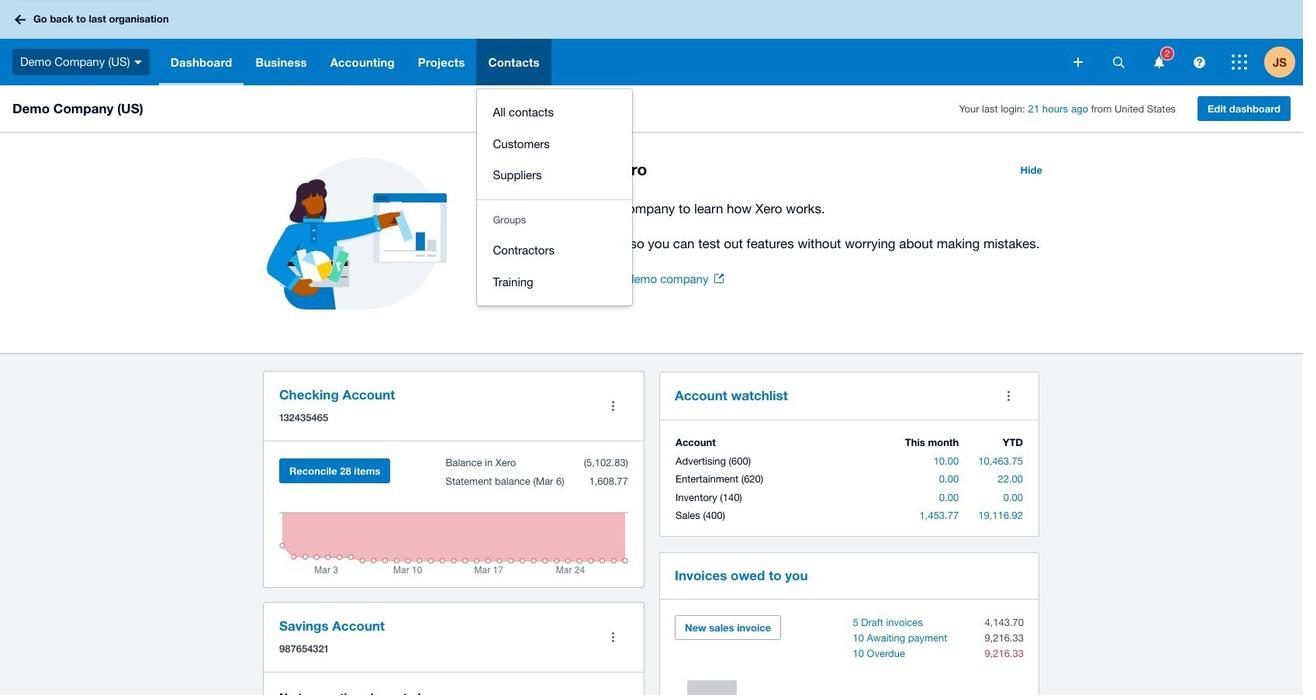 Task type: locate. For each thing, give the bounding box(es) containing it.
svg image
[[1113, 56, 1125, 68], [1154, 56, 1164, 68], [1074, 57, 1083, 67]]

group
[[477, 89, 633, 199]]

1 horizontal spatial svg image
[[1113, 56, 1125, 68]]

2 horizontal spatial svg image
[[1154, 56, 1164, 68]]

banner
[[0, 0, 1303, 306]]

list box
[[477, 89, 633, 306]]

svg image
[[15, 14, 26, 24], [1232, 54, 1248, 70], [1194, 56, 1205, 68], [134, 60, 142, 64]]

accounts watchlist options image
[[993, 380, 1024, 411]]

groups group
[[477, 227, 633, 306]]



Task type: vqa. For each thing, say whether or not it's contained in the screenshot.
banner
yes



Task type: describe. For each thing, give the bounding box(es) containing it.
intro banner body element
[[512, 198, 1052, 254]]

0 horizontal spatial svg image
[[1074, 57, 1083, 67]]



